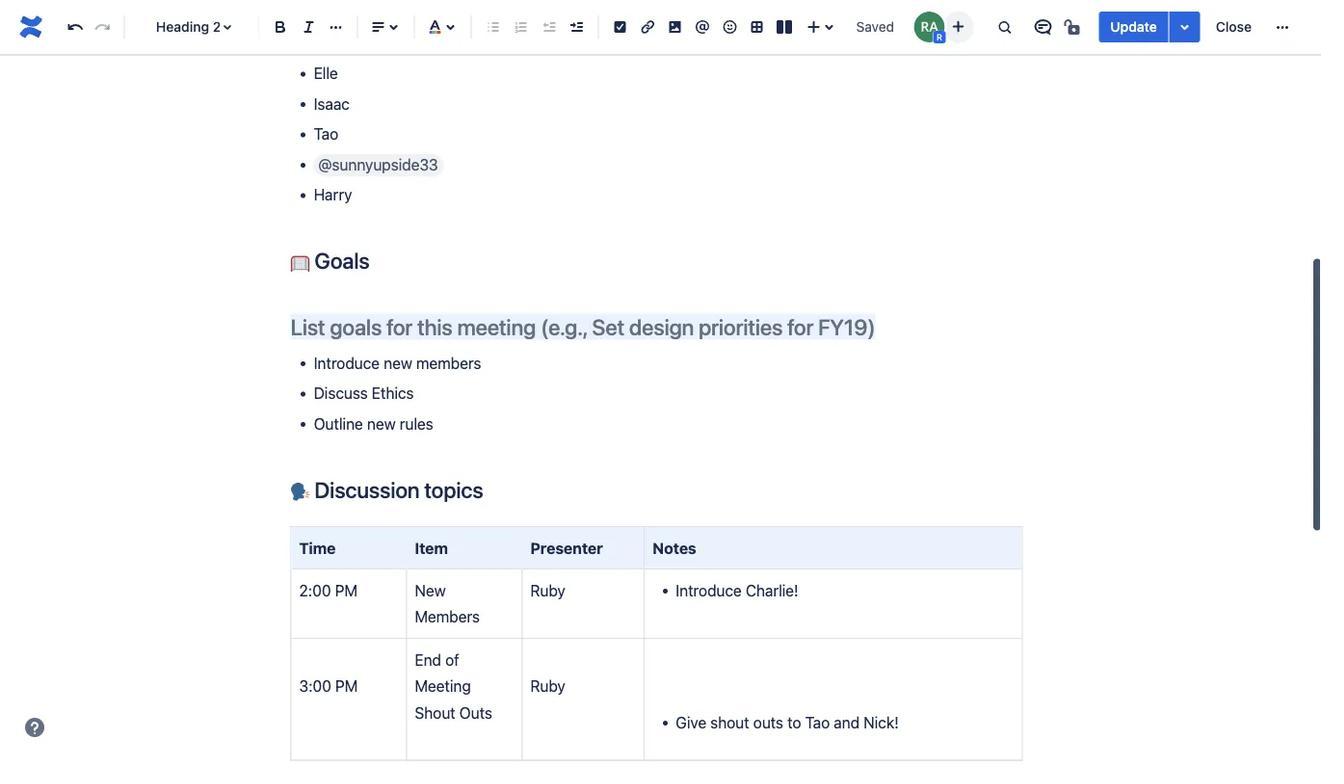 Task type: describe. For each thing, give the bounding box(es) containing it.
0 horizontal spatial tao
[[314, 125, 338, 143]]

2:00
[[299, 581, 331, 600]]

members
[[415, 608, 480, 626]]

numbered list ⌘⇧7 image
[[509, 15, 533, 39]]

confluence image
[[15, 12, 46, 42]]

invite to edit image
[[947, 15, 970, 38]]

no restrictions image
[[1062, 15, 1085, 39]]

shout
[[710, 713, 749, 731]]

confluence image
[[15, 12, 46, 42]]

new for outline
[[367, 414, 396, 432]]

outdent ⇧tab image
[[537, 15, 560, 39]]

of
[[445, 651, 459, 669]]

ruby for end of meeting shout outs
[[530, 677, 565, 695]]

notes
[[653, 538, 696, 557]]

add image, video, or file image
[[663, 15, 687, 39]]

end of meeting shout outs
[[415, 651, 492, 722]]

comment icon image
[[1031, 15, 1055, 39]]

nick!
[[864, 713, 899, 731]]

more formatting image
[[324, 15, 348, 39]]

mention image
[[691, 15, 714, 39]]

ethics
[[372, 384, 414, 402]]

more image
[[1271, 15, 1294, 39]]

pm for 3:00 pm
[[335, 677, 358, 695]]

@sunnyupside33
[[318, 155, 438, 173]]

meeting
[[415, 677, 471, 695]]

align left image
[[367, 15, 390, 39]]

to
[[787, 713, 801, 731]]

presenter
[[530, 538, 603, 557]]

topics
[[424, 476, 483, 502]]

heading 2
[[156, 19, 221, 35]]

and
[[834, 713, 860, 731]]

1 horizontal spatial tao
[[805, 713, 830, 731]]

new members
[[415, 581, 480, 626]]

outline
[[314, 414, 363, 432]]

goals
[[310, 248, 370, 274]]

indent tab image
[[565, 15, 588, 39]]

bullet list ⌘⇧8 image
[[482, 15, 505, 39]]

isaac
[[314, 95, 350, 113]]

introduce charlie!
[[676, 581, 799, 600]]

3:00
[[299, 677, 331, 695]]

emoji image
[[718, 15, 741, 39]]

pm for 2:00 pm
[[335, 581, 358, 600]]

undo ⌘z image
[[64, 15, 87, 39]]

discussion topics
[[310, 476, 483, 502]]

heading
[[156, 19, 209, 35]]

link image
[[636, 15, 659, 39]]

ruby for new members
[[530, 581, 565, 600]]

ruby anderson image
[[914, 12, 945, 42]]

saved
[[856, 19, 894, 35]]

new for introduce
[[384, 354, 412, 372]]

2:00 pm
[[299, 581, 358, 600]]

discuss ethics
[[314, 384, 414, 402]]



Task type: vqa. For each thing, say whether or not it's contained in the screenshot.


Task type: locate. For each thing, give the bounding box(es) containing it.
harry
[[314, 185, 352, 204]]

update
[[1111, 19, 1157, 35]]

action item image
[[609, 15, 632, 39]]

rules
[[400, 414, 433, 432]]

update button
[[1099, 12, 1169, 42]]

layouts image
[[773, 15, 796, 39]]

editable content region
[[260, 0, 1054, 766]]

0 vertical spatial introduce
[[314, 354, 380, 372]]

discuss
[[314, 384, 368, 402]]

new
[[415, 581, 446, 600]]

heading 2 button
[[133, 6, 250, 48]]

shout
[[415, 703, 456, 722]]

time
[[299, 538, 336, 557]]

ruby right end of meeting shout outs
[[530, 677, 565, 695]]

dave
[[314, 34, 348, 52]]

members
[[416, 354, 481, 372]]

close button
[[1204, 12, 1263, 42]]

1 pm from the top
[[335, 581, 358, 600]]

1 vertical spatial new
[[367, 414, 396, 432]]

1 horizontal spatial introduce
[[676, 581, 742, 600]]

1 ruby from the top
[[530, 581, 565, 600]]

0 vertical spatial tao
[[314, 125, 338, 143]]

2
[[213, 19, 221, 35]]

give
[[676, 713, 706, 731]]

discussion
[[315, 476, 420, 502]]

close
[[1216, 19, 1252, 35]]

find and replace image
[[993, 15, 1016, 39]]

2 ruby from the top
[[530, 677, 565, 695]]

introduce
[[314, 354, 380, 372], [676, 581, 742, 600]]

new up ethics on the bottom
[[384, 354, 412, 372]]

table image
[[746, 15, 769, 39]]

adjust update settings image
[[1174, 15, 1197, 39]]

0 vertical spatial new
[[384, 354, 412, 372]]

new down ethics on the bottom
[[367, 414, 396, 432]]

end
[[415, 651, 441, 669]]

introduce new members
[[314, 354, 481, 372]]

tao right to
[[805, 713, 830, 731]]

2 pm from the top
[[335, 677, 358, 695]]

ruby
[[530, 581, 565, 600], [530, 677, 565, 695]]

:goal: image
[[291, 253, 310, 273], [291, 253, 310, 273]]

1 vertical spatial introduce
[[676, 581, 742, 600]]

tao down isaac
[[314, 125, 338, 143]]

pm
[[335, 581, 358, 600], [335, 677, 358, 695]]

redo ⌘⇧z image
[[91, 15, 114, 39]]

italic ⌘i image
[[297, 15, 320, 39]]

0 horizontal spatial introduce
[[314, 354, 380, 372]]

ruby down presenter on the bottom left of page
[[530, 581, 565, 600]]

1 vertical spatial pm
[[335, 677, 358, 695]]

elle
[[314, 64, 338, 83]]

pm right 3:00
[[335, 677, 358, 695]]

0 vertical spatial pm
[[335, 581, 358, 600]]

bold ⌘b image
[[269, 15, 292, 39]]

1 vertical spatial tao
[[805, 713, 830, 731]]

introduce for introduce new members
[[314, 354, 380, 372]]

outs
[[459, 703, 492, 722]]

item
[[415, 538, 448, 557]]

1 vertical spatial ruby
[[530, 677, 565, 695]]

help image
[[23, 716, 46, 739]]

3:00 pm
[[299, 677, 358, 695]]

introduce for introduce charlie!
[[676, 581, 742, 600]]

outline new rules
[[314, 414, 433, 432]]

outs
[[753, 713, 783, 731]]

introduce down notes
[[676, 581, 742, 600]]

charlie!
[[746, 581, 799, 600]]

0 vertical spatial ruby
[[530, 581, 565, 600]]

give shout outs to tao and nick!
[[676, 713, 899, 731]]

:speaking_head: image
[[291, 482, 310, 502], [291, 482, 310, 502]]

introduce up discuss
[[314, 354, 380, 372]]

tao
[[314, 125, 338, 143], [805, 713, 830, 731]]

pm right 2:00
[[335, 581, 358, 600]]

new
[[384, 354, 412, 372], [367, 414, 396, 432]]



